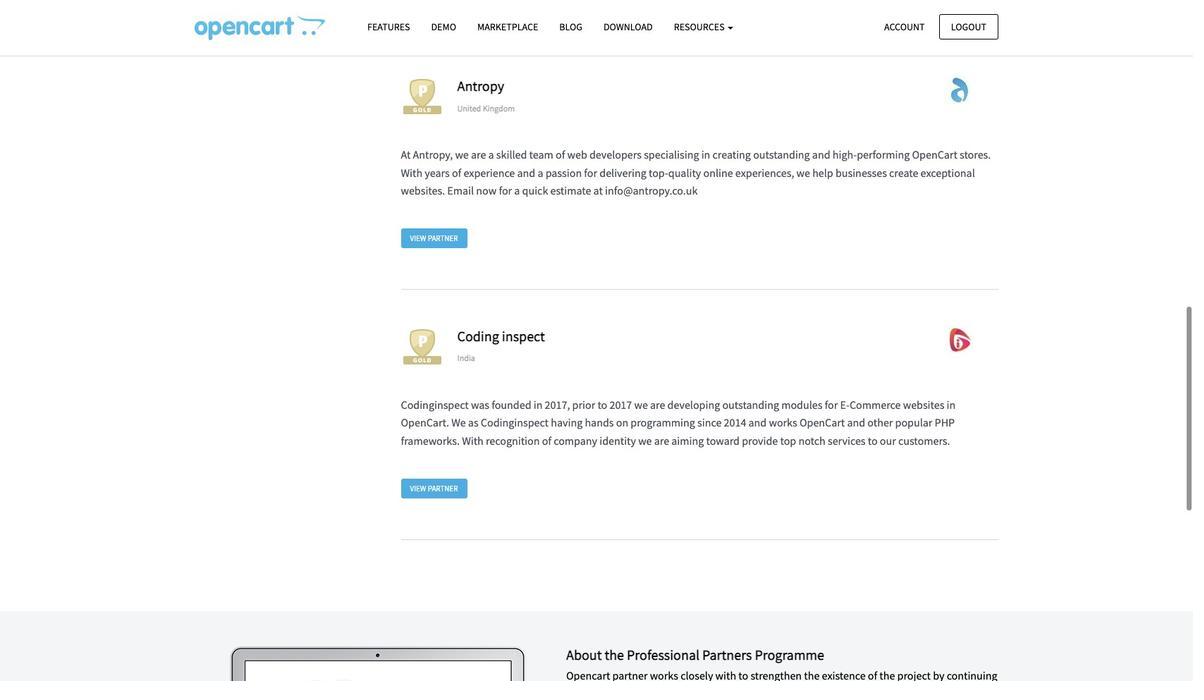 Task type: describe. For each thing, give the bounding box(es) containing it.
at antropy, we are a skilled team of web developers specialising in creating outstanding and high-performing opencart stores. with years of experience and a passion for delivering top-quality online experiences, we help businesses create exceptional websites. email now for a quick estimate at info@antropy.co.uk
[[401, 147, 991, 198]]

businesses
[[836, 165, 887, 180]]

united
[[457, 103, 481, 113]]

on
[[616, 416, 628, 430]]

2014
[[724, 416, 746, 430]]

prior
[[572, 398, 595, 412]]

antropy,
[[413, 147, 453, 162]]

estimate
[[550, 184, 591, 198]]

and up services
[[847, 416, 865, 430]]

2 horizontal spatial in
[[947, 398, 956, 412]]

modules
[[781, 398, 823, 412]]

e-
[[840, 398, 850, 412]]

stores.
[[960, 147, 991, 162]]

at
[[594, 184, 603, 198]]

having
[[551, 416, 583, 430]]

view partner link for antropy
[[401, 228, 467, 248]]

for inside codinginspect was founded in 2017, prior to 2017 we are developing outstanding modules for e-commerce websites in opencart. we as codinginspect having hands on programming since 2014 and works opencart and other popular php frameworks. with recognition of company identity we are aiming toward provide top notch services to our customers.
[[825, 398, 838, 412]]

specialising
[[644, 147, 699, 162]]

partners
[[702, 646, 752, 663]]

inspect
[[502, 327, 545, 345]]

team
[[529, 147, 553, 162]]

top
[[780, 434, 796, 448]]

help
[[812, 165, 833, 180]]

coding inspect image
[[921, 326, 999, 354]]

quick
[[522, 184, 548, 198]]

websites
[[903, 398, 945, 412]]

creating
[[713, 147, 751, 162]]

0 horizontal spatial codinginspect
[[401, 398, 469, 412]]

account
[[884, 20, 925, 33]]

recognition
[[486, 434, 540, 448]]

logout
[[951, 20, 987, 33]]

popular
[[895, 416, 933, 430]]

codinginspect was founded in 2017, prior to 2017 we are developing outstanding modules for e-commerce websites in opencart. we as codinginspect having hands on programming since 2014 and works opencart and other popular php frameworks. with recognition of company identity we are aiming toward provide top notch services to our customers.
[[401, 398, 956, 448]]

1 vertical spatial of
[[452, 165, 461, 180]]

0 horizontal spatial a
[[488, 147, 494, 162]]

united kingdom
[[457, 103, 515, 113]]

outstanding inside at antropy, we are a skilled team of web developers specialising in creating outstanding and high-performing opencart stores. with years of experience and a passion for delivering top-quality online experiences, we help businesses create exceptional websites. email now for a quick estimate at info@antropy.co.uk
[[753, 147, 810, 162]]

quality
[[668, 165, 701, 180]]

years
[[425, 165, 450, 180]]

commerce
[[850, 398, 901, 412]]

in inside at antropy, we are a skilled team of web developers specialising in creating outstanding and high-performing opencart stores. with years of experience and a passion for delivering top-quality online experiences, we help businesses create exceptional websites. email now for a quick estimate at info@antropy.co.uk
[[701, 147, 710, 162]]

opencart inside at antropy, we are a skilled team of web developers specialising in creating outstanding and high-performing opencart stores. with years of experience and a passion for delivering top-quality online experiences, we help businesses create exceptional websites. email now for a quick estimate at info@antropy.co.uk
[[912, 147, 958, 162]]

features link
[[357, 15, 421, 40]]

marketplace link
[[467, 15, 549, 40]]

toward
[[706, 434, 740, 448]]

as
[[468, 416, 479, 430]]

professional
[[627, 646, 700, 663]]

programme
[[755, 646, 824, 663]]

view partner for coding inspect
[[410, 483, 458, 493]]

2017,
[[545, 398, 570, 412]]

view for antropy
[[410, 233, 426, 243]]

was
[[471, 398, 489, 412]]

email
[[447, 184, 474, 198]]

performing
[[857, 147, 910, 162]]

about
[[566, 646, 602, 663]]

antropy
[[457, 77, 504, 95]]

1 vertical spatial for
[[499, 184, 512, 198]]

antropy image
[[921, 75, 999, 104]]

top-
[[649, 165, 668, 180]]

we
[[451, 416, 466, 430]]

info@antropy.co.uk
[[605, 184, 698, 198]]

frameworks.
[[401, 434, 460, 448]]

provide
[[742, 434, 778, 448]]

experiences,
[[735, 165, 794, 180]]

we right 2017 at the bottom of the page
[[634, 398, 648, 412]]

download
[[604, 20, 653, 33]]

1 horizontal spatial for
[[584, 165, 597, 180]]

coding inspect
[[457, 327, 545, 345]]

and up quick
[[517, 165, 535, 180]]

developing
[[668, 398, 720, 412]]

partner for coding inspect
[[428, 483, 458, 493]]

skilled
[[496, 147, 527, 162]]

the
[[605, 646, 624, 663]]

marketplace
[[477, 20, 538, 33]]

with inside at antropy, we are a skilled team of web developers specialising in creating outstanding and high-performing opencart stores. with years of experience and a passion for delivering top-quality online experiences, we help businesses create exceptional websites. email now for a quick estimate at info@antropy.co.uk
[[401, 165, 423, 180]]

websites.
[[401, 184, 445, 198]]

founded
[[492, 398, 531, 412]]

1 vertical spatial are
[[650, 398, 665, 412]]



Task type: vqa. For each thing, say whether or not it's contained in the screenshot.
top View
yes



Task type: locate. For each thing, give the bounding box(es) containing it.
1 horizontal spatial opencart
[[912, 147, 958, 162]]

2 view partner link from the top
[[401, 479, 467, 499]]

view partner link for coding inspect
[[401, 479, 467, 499]]

view partner down websites.
[[410, 233, 458, 243]]

experience
[[464, 165, 515, 180]]

notch
[[799, 434, 826, 448]]

2 view from the top
[[410, 483, 426, 493]]

we left 'help'
[[797, 165, 810, 180]]

web
[[567, 147, 587, 162]]

codinginspect up recognition
[[481, 416, 549, 430]]

are up "experience"
[[471, 147, 486, 162]]

0 vertical spatial opencart
[[912, 147, 958, 162]]

in up "online"
[[701, 147, 710, 162]]

we down the programming
[[638, 434, 652, 448]]

hands
[[585, 416, 614, 430]]

outstanding up 2014 at the bottom right
[[722, 398, 779, 412]]

0 horizontal spatial of
[[452, 165, 461, 180]]

2 opencart certified image from the top
[[401, 326, 443, 368]]

0 horizontal spatial for
[[499, 184, 512, 198]]

0 vertical spatial view
[[410, 233, 426, 243]]

1 horizontal spatial with
[[462, 434, 484, 448]]

outstanding inside codinginspect was founded in 2017, prior to 2017 we are developing outstanding modules for e-commerce websites in opencart. we as codinginspect having hands on programming since 2014 and works opencart and other popular php frameworks. with recognition of company identity we are aiming toward provide top notch services to our customers.
[[722, 398, 779, 412]]

2 vertical spatial are
[[654, 434, 669, 448]]

in up php
[[947, 398, 956, 412]]

opencart certified image
[[401, 75, 443, 118], [401, 326, 443, 368]]

view
[[410, 233, 426, 243], [410, 483, 426, 493]]

demo link
[[421, 15, 467, 40]]

a up "experience"
[[488, 147, 494, 162]]

view partner link down websites.
[[401, 228, 467, 248]]

and
[[812, 147, 830, 162], [517, 165, 535, 180], [749, 416, 767, 430], [847, 416, 865, 430]]

account link
[[872, 14, 937, 39]]

0 vertical spatial codinginspect
[[401, 398, 469, 412]]

and up provide
[[749, 416, 767, 430]]

opencart up "notch"
[[800, 416, 845, 430]]

1 vertical spatial outstanding
[[722, 398, 779, 412]]

download link
[[593, 15, 663, 40]]

0 vertical spatial for
[[584, 165, 597, 180]]

resources
[[674, 20, 727, 33]]

1 vertical spatial view partner
[[410, 483, 458, 493]]

and up 'help'
[[812, 147, 830, 162]]

logout link
[[939, 14, 999, 39]]

resources link
[[663, 15, 744, 40]]

works
[[769, 416, 797, 430]]

1 opencart certified image from the top
[[401, 75, 443, 118]]

outstanding up experiences, on the top
[[753, 147, 810, 162]]

view partner for antropy
[[410, 233, 458, 243]]

view for coding inspect
[[410, 483, 426, 493]]

1 vertical spatial partner
[[428, 483, 458, 493]]

0 vertical spatial to
[[598, 398, 607, 412]]

1 vertical spatial opencart
[[800, 416, 845, 430]]

of down having
[[542, 434, 551, 448]]

1 view partner link from the top
[[401, 228, 467, 248]]

0 vertical spatial opencart certified image
[[401, 75, 443, 118]]

opencart certified image for coding inspect
[[401, 326, 443, 368]]

view down websites.
[[410, 233, 426, 243]]

partner down email
[[428, 233, 458, 243]]

we
[[455, 147, 469, 162], [797, 165, 810, 180], [634, 398, 648, 412], [638, 434, 652, 448]]

developers
[[590, 147, 642, 162]]

to
[[598, 398, 607, 412], [868, 434, 878, 448]]

are
[[471, 147, 486, 162], [650, 398, 665, 412], [654, 434, 669, 448]]

0 vertical spatial view partner link
[[401, 228, 467, 248]]

now
[[476, 184, 497, 198]]

1 view partner from the top
[[410, 233, 458, 243]]

are up the programming
[[650, 398, 665, 412]]

create
[[889, 165, 918, 180]]

2 view partner from the top
[[410, 483, 458, 493]]

1 vertical spatial view
[[410, 483, 426, 493]]

features
[[367, 20, 410, 33]]

of inside codinginspect was founded in 2017, prior to 2017 we are developing outstanding modules for e-commerce websites in opencart. we as codinginspect having hands on programming since 2014 and works opencart and other popular php frameworks. with recognition of company identity we are aiming toward provide top notch services to our customers.
[[542, 434, 551, 448]]

1 horizontal spatial of
[[542, 434, 551, 448]]

to left our
[[868, 434, 878, 448]]

view down frameworks. on the left bottom
[[410, 483, 426, 493]]

2 partner from the top
[[428, 483, 458, 493]]

are inside at antropy, we are a skilled team of web developers specialising in creating outstanding and high-performing opencart stores. with years of experience and a passion for delivering top-quality online experiences, we help businesses create exceptional websites. email now for a quick estimate at info@antropy.co.uk
[[471, 147, 486, 162]]

partner for antropy
[[428, 233, 458, 243]]

1 horizontal spatial a
[[514, 184, 520, 198]]

opencart up exceptional
[[912, 147, 958, 162]]

view partner
[[410, 233, 458, 243], [410, 483, 458, 493]]

opencart - partners image
[[195, 15, 325, 40]]

to up hands
[[598, 398, 607, 412]]

a down team
[[538, 165, 543, 180]]

0 vertical spatial are
[[471, 147, 486, 162]]

for up at
[[584, 165, 597, 180]]

kingdom
[[483, 103, 515, 113]]

partner down frameworks. on the left bottom
[[428, 483, 458, 493]]

in
[[701, 147, 710, 162], [534, 398, 543, 412], [947, 398, 956, 412]]

blog
[[559, 20, 582, 33]]

company
[[554, 434, 597, 448]]

opencart certified image for antropy
[[401, 75, 443, 118]]

php
[[935, 416, 955, 430]]

opencart inside codinginspect was founded in 2017, prior to 2017 we are developing outstanding modules for e-commerce websites in opencart. we as codinginspect having hands on programming since 2014 and works opencart and other popular php frameworks. with recognition of company identity we are aiming toward provide top notch services to our customers.
[[800, 416, 845, 430]]

2 vertical spatial for
[[825, 398, 838, 412]]

high-
[[833, 147, 857, 162]]

for
[[584, 165, 597, 180], [499, 184, 512, 198], [825, 398, 838, 412]]

of left web at the left of the page
[[556, 147, 565, 162]]

0 horizontal spatial with
[[401, 165, 423, 180]]

2 vertical spatial a
[[514, 184, 520, 198]]

are down the programming
[[654, 434, 669, 448]]

1 vertical spatial opencart certified image
[[401, 326, 443, 368]]

0 horizontal spatial in
[[534, 398, 543, 412]]

a left quick
[[514, 184, 520, 198]]

view partner link down frameworks. on the left bottom
[[401, 479, 467, 499]]

blog link
[[549, 15, 593, 40]]

view partner down frameworks. on the left bottom
[[410, 483, 458, 493]]

opencart
[[912, 147, 958, 162], [800, 416, 845, 430]]

since
[[697, 416, 722, 430]]

india
[[457, 353, 475, 363]]

1 horizontal spatial in
[[701, 147, 710, 162]]

1 horizontal spatial to
[[868, 434, 878, 448]]

delivering
[[600, 165, 647, 180]]

with inside codinginspect was founded in 2017, prior to 2017 we are developing outstanding modules for e-commerce websites in opencart. we as codinginspect having hands on programming since 2014 and works opencart and other popular php frameworks. with recognition of company identity we are aiming toward provide top notch services to our customers.
[[462, 434, 484, 448]]

identity
[[600, 434, 636, 448]]

at
[[401, 147, 411, 162]]

customers.
[[898, 434, 950, 448]]

0 horizontal spatial opencart
[[800, 416, 845, 430]]

of up email
[[452, 165, 461, 180]]

1 horizontal spatial codinginspect
[[481, 416, 549, 430]]

opencart.
[[401, 416, 449, 430]]

codinginspect
[[401, 398, 469, 412], [481, 416, 549, 430]]

2 horizontal spatial a
[[538, 165, 543, 180]]

with
[[401, 165, 423, 180], [462, 434, 484, 448]]

aiming
[[672, 434, 704, 448]]

2 vertical spatial of
[[542, 434, 551, 448]]

0 vertical spatial partner
[[428, 233, 458, 243]]

online
[[703, 165, 733, 180]]

0 vertical spatial with
[[401, 165, 423, 180]]

1 partner from the top
[[428, 233, 458, 243]]

coding
[[457, 327, 499, 345]]

1 vertical spatial view partner link
[[401, 479, 467, 499]]

programming
[[631, 416, 695, 430]]

1 vertical spatial with
[[462, 434, 484, 448]]

0 vertical spatial view partner
[[410, 233, 458, 243]]

for right now
[[499, 184, 512, 198]]

0 vertical spatial of
[[556, 147, 565, 162]]

codinginspect up 'opencart.'
[[401, 398, 469, 412]]

2 horizontal spatial of
[[556, 147, 565, 162]]

1 vertical spatial to
[[868, 434, 878, 448]]

partner
[[428, 233, 458, 243], [428, 483, 458, 493]]

opencart certified image left india
[[401, 326, 443, 368]]

1 view from the top
[[410, 233, 426, 243]]

0 vertical spatial a
[[488, 147, 494, 162]]

0 horizontal spatial to
[[598, 398, 607, 412]]

opencart certified image left united
[[401, 75, 443, 118]]

exceptional
[[921, 165, 975, 180]]

2 horizontal spatial for
[[825, 398, 838, 412]]

1 vertical spatial codinginspect
[[481, 416, 549, 430]]

0 vertical spatial outstanding
[[753, 147, 810, 162]]

passion
[[546, 165, 582, 180]]

a
[[488, 147, 494, 162], [538, 165, 543, 180], [514, 184, 520, 198]]

2017
[[610, 398, 632, 412]]

other
[[868, 416, 893, 430]]

with down at
[[401, 165, 423, 180]]

1 vertical spatial a
[[538, 165, 543, 180]]

we right antropy,
[[455, 147, 469, 162]]

services
[[828, 434, 866, 448]]

in left the 2017,
[[534, 398, 543, 412]]

about the professional partners programme
[[566, 646, 824, 663]]

of
[[556, 147, 565, 162], [452, 165, 461, 180], [542, 434, 551, 448]]

view partner link
[[401, 228, 467, 248], [401, 479, 467, 499]]

for left e-
[[825, 398, 838, 412]]

our
[[880, 434, 896, 448]]

demo
[[431, 20, 456, 33]]

with down as
[[462, 434, 484, 448]]



